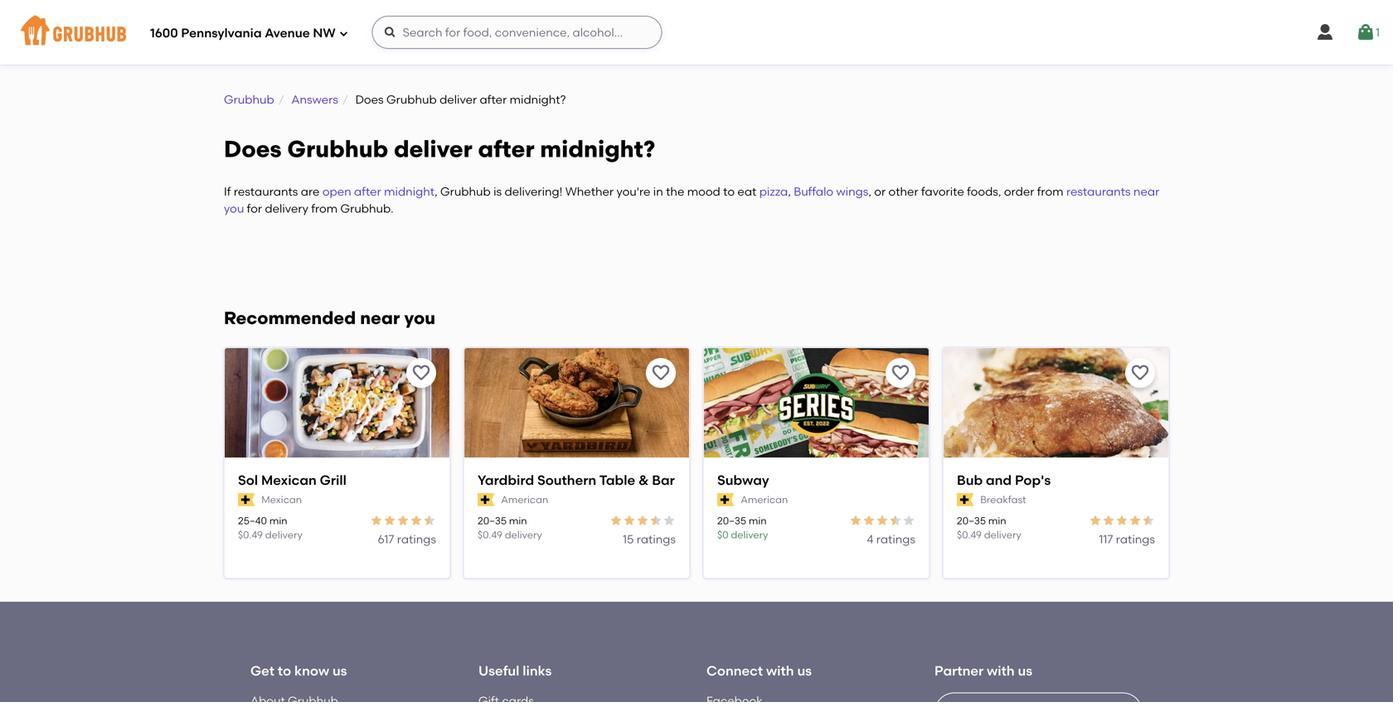 Task type: vqa. For each thing, say whether or not it's contained in the screenshot.
'Non-'
no



Task type: describe. For each thing, give the bounding box(es) containing it.
subway
[[718, 472, 770, 489]]

1 , from the left
[[435, 185, 438, 199]]

pizza
[[760, 185, 788, 199]]

bar
[[652, 472, 675, 489]]

subway  logo image
[[704, 348, 929, 460]]

and
[[986, 472, 1012, 489]]

ratings for grill
[[397, 533, 436, 547]]

1 horizontal spatial to
[[724, 185, 735, 199]]

you for recommended near you
[[404, 308, 436, 329]]

near for restaurants
[[1134, 185, 1160, 199]]

1 vertical spatial does
[[224, 135, 282, 163]]

min for bub and pop's
[[989, 515, 1007, 527]]

3 save this restaurant button from the left
[[886, 358, 916, 388]]

are
[[301, 185, 320, 199]]

0 vertical spatial does grubhub deliver after midnight?
[[356, 93, 566, 107]]

svg image inside '1' 'button'
[[1356, 22, 1376, 42]]

subscription pass image for yardbird southern table & bar
[[478, 494, 495, 507]]

1 button
[[1356, 17, 1381, 47]]

is
[[494, 185, 502, 199]]

0 vertical spatial after
[[480, 93, 507, 107]]

connect with us
[[707, 663, 812, 679]]

$0.49 for yardbird
[[478, 529, 503, 542]]

answers link
[[292, 93, 338, 107]]

links
[[523, 663, 552, 679]]

yardbird southern table & bar logo image
[[465, 348, 689, 460]]

1 vertical spatial deliver
[[394, 135, 473, 163]]

delivery down are
[[265, 201, 309, 216]]

breakfast
[[981, 494, 1027, 506]]

table
[[600, 472, 636, 489]]

117 ratings
[[1100, 533, 1156, 547]]

20–35 for yardbird southern table & bar
[[478, 515, 507, 527]]

nw
[[313, 26, 336, 41]]

3 , from the left
[[869, 185, 872, 199]]

117
[[1100, 533, 1114, 547]]

us for partner with us
[[1018, 663, 1033, 679]]

delivery for sol mexican grill
[[265, 529, 303, 542]]

american for yardbird southern table & bar
[[501, 494, 549, 506]]

1 restaurants from the left
[[234, 185, 298, 199]]

20–35 for bub and pop's
[[957, 515, 986, 527]]

answers
[[292, 93, 338, 107]]

&
[[639, 472, 649, 489]]

american for subway
[[741, 494, 788, 506]]

buffalo wings link
[[794, 185, 869, 199]]

617 ratings
[[378, 533, 436, 547]]

with for partner
[[987, 663, 1015, 679]]

save this restaurant image for and
[[1131, 363, 1151, 383]]

20–35 min $0.49 delivery for yardbird
[[478, 515, 542, 542]]

delivering!
[[505, 185, 563, 199]]

mood
[[688, 185, 721, 199]]

us for connect with us
[[798, 663, 812, 679]]

1 vertical spatial from
[[311, 201, 338, 216]]

min for yardbird southern table & bar
[[509, 515, 527, 527]]

with for connect
[[767, 663, 794, 679]]

1600
[[150, 26, 178, 41]]

know
[[295, 663, 329, 679]]

svg image
[[339, 29, 349, 39]]

open
[[323, 185, 352, 199]]

2 vertical spatial after
[[354, 185, 381, 199]]

the
[[666, 185, 685, 199]]

2 , from the left
[[788, 185, 791, 199]]

other
[[889, 185, 919, 199]]

if restaurants are open after midnight , grubhub is delivering! whether you're in the mood to eat pizza , buffalo wings , or other favorite foods, order from
[[224, 185, 1067, 199]]

in
[[654, 185, 664, 199]]

you for restaurants near you
[[224, 201, 244, 216]]

grubhub link
[[224, 93, 274, 107]]

get
[[251, 663, 275, 679]]

partner with us
[[935, 663, 1033, 679]]

eat
[[738, 185, 757, 199]]

open after midnight link
[[323, 185, 435, 199]]

useful links
[[479, 663, 552, 679]]

subscription pass image for bub and pop's
[[957, 494, 974, 507]]

southern
[[538, 472, 597, 489]]

restaurants near you link
[[224, 185, 1160, 216]]

25–40 min $0.49 delivery
[[238, 515, 303, 542]]

restaurants inside restaurants near you
[[1067, 185, 1131, 199]]

2 save this restaurant image from the left
[[891, 363, 911, 383]]

15
[[623, 533, 634, 547]]

yardbird
[[478, 472, 534, 489]]

grill
[[320, 472, 347, 489]]

foods,
[[967, 185, 1002, 199]]

wings
[[837, 185, 869, 199]]

near for recommended
[[360, 308, 400, 329]]

1 vertical spatial does grubhub deliver after midnight?
[[224, 135, 656, 163]]

recommended
[[224, 308, 356, 329]]

pop's
[[1015, 472, 1051, 489]]

$0
[[718, 529, 729, 542]]

subscription pass image for subway
[[718, 494, 734, 507]]



Task type: locate. For each thing, give the bounding box(es) containing it.
1 horizontal spatial 20–35 min $0.49 delivery
[[957, 515, 1022, 542]]

$0.49 down "breakfast"
[[957, 529, 982, 542]]

grubhub
[[224, 93, 274, 107], [387, 93, 437, 107], [287, 135, 389, 163], [441, 185, 491, 199]]

0 horizontal spatial ,
[[435, 185, 438, 199]]

4 save this restaurant button from the left
[[1126, 358, 1156, 388]]

from down open
[[311, 201, 338, 216]]

delivery for yardbird southern table & bar
[[505, 529, 542, 542]]

delivery down "breakfast"
[[985, 529, 1022, 542]]

or
[[875, 185, 886, 199]]

1600 pennsylvania avenue nw
[[150, 26, 336, 41]]

1 horizontal spatial does
[[356, 93, 384, 107]]

$0.49 inside 25–40 min $0.49 delivery
[[238, 529, 263, 542]]

sol
[[238, 472, 258, 489]]

us right partner
[[1018, 663, 1033, 679]]

mexican right sol
[[261, 472, 317, 489]]

to right 'get'
[[278, 663, 291, 679]]

you up save this restaurant icon
[[404, 308, 436, 329]]

min inside 25–40 min $0.49 delivery
[[270, 515, 288, 527]]

if
[[224, 185, 231, 199]]

min
[[270, 515, 288, 527], [509, 515, 527, 527], [749, 515, 767, 527], [989, 515, 1007, 527]]

save this restaurant button
[[407, 358, 436, 388], [646, 358, 676, 388], [886, 358, 916, 388], [1126, 358, 1156, 388]]

useful
[[479, 663, 520, 679]]

delivery for subway
[[731, 529, 769, 542]]

1 us from the left
[[333, 663, 347, 679]]

mexican
[[261, 472, 317, 489], [262, 494, 302, 506]]

0 horizontal spatial $0.49
[[238, 529, 263, 542]]

0 vertical spatial to
[[724, 185, 735, 199]]

subscription pass image down bub
[[957, 494, 974, 507]]

1 horizontal spatial svg image
[[1316, 22, 1336, 42]]

min for sol mexican grill
[[270, 515, 288, 527]]

20–35 down yardbird
[[478, 515, 507, 527]]

1 horizontal spatial save this restaurant image
[[891, 363, 911, 383]]

you
[[224, 201, 244, 216], [404, 308, 436, 329]]

25–40
[[238, 515, 267, 527]]

ratings right 15
[[637, 533, 676, 547]]

bub and pop's
[[957, 472, 1051, 489]]

20–35 min $0.49 delivery down yardbird
[[478, 515, 542, 542]]

0 horizontal spatial near
[[360, 308, 400, 329]]

2 us from the left
[[798, 663, 812, 679]]

recommended near you
[[224, 308, 436, 329]]

ratings for table
[[637, 533, 676, 547]]

$0.49 for sol
[[238, 529, 263, 542]]

0 horizontal spatial svg image
[[384, 26, 397, 39]]

midnight? down search for food, convenience, alcohol... search box
[[510, 93, 566, 107]]

, left is
[[435, 185, 438, 199]]

ratings right 617
[[397, 533, 436, 547]]

sol mexican grill logo image
[[225, 348, 450, 460]]

min inside the 20–35 min $0 delivery
[[749, 515, 767, 527]]

1 horizontal spatial restaurants
[[1067, 185, 1131, 199]]

2 horizontal spatial ,
[[869, 185, 872, 199]]

favorite
[[922, 185, 965, 199]]

0 horizontal spatial us
[[333, 663, 347, 679]]

2 restaurants from the left
[[1067, 185, 1131, 199]]

1 horizontal spatial 20–35
[[718, 515, 747, 527]]

main navigation navigation
[[0, 0, 1394, 65]]

min for subway
[[749, 515, 767, 527]]

min down the subway
[[749, 515, 767, 527]]

3 min from the left
[[749, 515, 767, 527]]

617
[[378, 533, 394, 547]]

2 $0.49 from the left
[[478, 529, 503, 542]]

1 $0.49 from the left
[[238, 529, 263, 542]]

0 vertical spatial mexican
[[261, 472, 317, 489]]

20–35 up $0
[[718, 515, 747, 527]]

0 horizontal spatial 20–35
[[478, 515, 507, 527]]

after up is
[[478, 135, 535, 163]]

2 horizontal spatial svg image
[[1356, 22, 1376, 42]]

you're
[[617, 185, 651, 199]]

1 save this restaurant image from the left
[[651, 363, 671, 383]]

1 horizontal spatial $0.49
[[478, 529, 503, 542]]

yardbird southern table & bar
[[478, 472, 675, 489]]

save this restaurant button for pop's
[[1126, 358, 1156, 388]]

subscription pass image down yardbird
[[478, 494, 495, 507]]

mexican down sol mexican grill
[[262, 494, 302, 506]]

1 vertical spatial near
[[360, 308, 400, 329]]

save this restaurant button for grill
[[407, 358, 436, 388]]

20–35 min $0.49 delivery
[[478, 515, 542, 542], [957, 515, 1022, 542]]

1 american from the left
[[501, 494, 549, 506]]

does down grubhub link
[[224, 135, 282, 163]]

20–35 inside the 20–35 min $0 delivery
[[718, 515, 747, 527]]

4 min from the left
[[989, 515, 1007, 527]]

2 horizontal spatial us
[[1018, 663, 1033, 679]]

delivery
[[265, 201, 309, 216], [265, 529, 303, 542], [505, 529, 542, 542], [731, 529, 769, 542], [985, 529, 1022, 542]]

1 ratings from the left
[[397, 533, 436, 547]]

3 subscription pass image from the left
[[957, 494, 974, 507]]

min down yardbird
[[509, 515, 527, 527]]

$0.49 for bub
[[957, 529, 982, 542]]

3 20–35 from the left
[[957, 515, 986, 527]]

restaurants up for
[[234, 185, 298, 199]]

delivery for bub and pop's
[[985, 529, 1022, 542]]

1 vertical spatial mexican
[[262, 494, 302, 506]]

0 vertical spatial you
[[224, 201, 244, 216]]

connect
[[707, 663, 763, 679]]

2 20–35 min $0.49 delivery from the left
[[957, 515, 1022, 542]]

partner
[[935, 663, 984, 679]]

save this restaurant image for southern
[[651, 363, 671, 383]]

delivery right $0
[[731, 529, 769, 542]]

restaurants near you
[[224, 185, 1160, 216]]

1 horizontal spatial american
[[741, 494, 788, 506]]

delivery inside the 20–35 min $0 delivery
[[731, 529, 769, 542]]

for delivery from grubhub.
[[244, 201, 394, 216]]

delivery inside 25–40 min $0.49 delivery
[[265, 529, 303, 542]]

$0.49 down yardbird
[[478, 529, 503, 542]]

near inside restaurants near you
[[1134, 185, 1160, 199]]

does
[[356, 93, 384, 107], [224, 135, 282, 163]]

whether
[[566, 185, 614, 199]]

3 $0.49 from the left
[[957, 529, 982, 542]]

save this restaurant image
[[412, 363, 431, 383]]

4 ratings from the left
[[1116, 533, 1156, 547]]

0 horizontal spatial does
[[224, 135, 282, 163]]

you down "if"
[[224, 201, 244, 216]]

1 with from the left
[[767, 663, 794, 679]]

subscription pass image
[[478, 494, 495, 507], [718, 494, 734, 507], [957, 494, 974, 507]]

2 american from the left
[[741, 494, 788, 506]]

$0.49 down the 25–40 at bottom
[[238, 529, 263, 542]]

subway link
[[718, 471, 916, 490]]

1 horizontal spatial near
[[1134, 185, 1160, 199]]

subscription pass image
[[238, 494, 255, 507]]

with
[[767, 663, 794, 679], [987, 663, 1015, 679]]

1 subscription pass image from the left
[[478, 494, 495, 507]]

2 save this restaurant button from the left
[[646, 358, 676, 388]]

sol mexican grill link
[[238, 471, 436, 490]]

avenue
[[265, 26, 310, 41]]

1 horizontal spatial subscription pass image
[[718, 494, 734, 507]]

midnight
[[384, 185, 435, 199]]

0 horizontal spatial 20–35 min $0.49 delivery
[[478, 515, 542, 542]]

,
[[435, 185, 438, 199], [788, 185, 791, 199], [869, 185, 872, 199]]

1 vertical spatial to
[[278, 663, 291, 679]]

20–35 for subway
[[718, 515, 747, 527]]

1 horizontal spatial from
[[1038, 185, 1064, 199]]

2 min from the left
[[509, 515, 527, 527]]

3 ratings from the left
[[877, 533, 916, 547]]

3 save this restaurant image from the left
[[1131, 363, 1151, 383]]

after
[[480, 93, 507, 107], [478, 135, 535, 163], [354, 185, 381, 199]]

delivery down yardbird
[[505, 529, 542, 542]]

1 horizontal spatial with
[[987, 663, 1015, 679]]

does right answers
[[356, 93, 384, 107]]

from right order
[[1038, 185, 1064, 199]]

restaurants right order
[[1067, 185, 1131, 199]]

ratings right 4 at the right of the page
[[877, 533, 916, 547]]

after up grubhub.
[[354, 185, 381, 199]]

with right partner
[[987, 663, 1015, 679]]

us
[[333, 663, 347, 679], [798, 663, 812, 679], [1018, 663, 1033, 679]]

order
[[1005, 185, 1035, 199]]

you inside restaurants near you
[[224, 201, 244, 216]]

1 20–35 min $0.49 delivery from the left
[[478, 515, 542, 542]]

bub and pop's link
[[957, 471, 1156, 490]]

american down the subway
[[741, 494, 788, 506]]

save this restaurant button for table
[[646, 358, 676, 388]]

20–35 down "breakfast"
[[957, 515, 986, 527]]

american
[[501, 494, 549, 506], [741, 494, 788, 506]]

ratings right 117
[[1116, 533, 1156, 547]]

yardbird southern table & bar link
[[478, 471, 676, 490]]

1 horizontal spatial ,
[[788, 185, 791, 199]]

, left or
[[869, 185, 872, 199]]

save this restaurant image
[[651, 363, 671, 383], [891, 363, 911, 383], [1131, 363, 1151, 383]]

2 20–35 from the left
[[718, 515, 747, 527]]

2 ratings from the left
[[637, 533, 676, 547]]

1 horizontal spatial you
[[404, 308, 436, 329]]

to
[[724, 185, 735, 199], [278, 663, 291, 679]]

2 subscription pass image from the left
[[718, 494, 734, 507]]

1 vertical spatial midnight?
[[540, 135, 656, 163]]

american down yardbird
[[501, 494, 549, 506]]

us right know
[[333, 663, 347, 679]]

0 horizontal spatial you
[[224, 201, 244, 216]]

near
[[1134, 185, 1160, 199], [360, 308, 400, 329]]

, left buffalo at the right top of the page
[[788, 185, 791, 199]]

0 horizontal spatial save this restaurant image
[[651, 363, 671, 383]]

0 horizontal spatial subscription pass image
[[478, 494, 495, 507]]

for
[[247, 201, 262, 216]]

does grubhub deliver after midnight?
[[356, 93, 566, 107], [224, 135, 656, 163]]

0 horizontal spatial with
[[767, 663, 794, 679]]

sol mexican grill
[[238, 472, 347, 489]]

0 horizontal spatial restaurants
[[234, 185, 298, 199]]

midnight? up whether
[[540, 135, 656, 163]]

midnight?
[[510, 93, 566, 107], [540, 135, 656, 163]]

4 ratings
[[867, 533, 916, 547]]

20–35 min $0 delivery
[[718, 515, 769, 542]]

0 horizontal spatial american
[[501, 494, 549, 506]]

20–35 min $0.49 delivery down "breakfast"
[[957, 515, 1022, 542]]

1 save this restaurant button from the left
[[407, 358, 436, 388]]

with right connect
[[767, 663, 794, 679]]

2 horizontal spatial 20–35
[[957, 515, 986, 527]]

15 ratings
[[623, 533, 676, 547]]

4
[[867, 533, 874, 547]]

bub and pop's logo image
[[944, 348, 1169, 460]]

1
[[1376, 25, 1381, 39]]

1 vertical spatial you
[[404, 308, 436, 329]]

bub
[[957, 472, 983, 489]]

3 us from the left
[[1018, 663, 1033, 679]]

after down search for food, convenience, alcohol... search box
[[480, 93, 507, 107]]

1 20–35 from the left
[[478, 515, 507, 527]]

0 horizontal spatial to
[[278, 663, 291, 679]]

1 horizontal spatial us
[[798, 663, 812, 679]]

ratings for pop's
[[1116, 533, 1156, 547]]

20–35
[[478, 515, 507, 527], [718, 515, 747, 527], [957, 515, 986, 527]]

min down "breakfast"
[[989, 515, 1007, 527]]

from
[[1038, 185, 1064, 199], [311, 201, 338, 216]]

0 vertical spatial midnight?
[[510, 93, 566, 107]]

subscription pass image down the subway
[[718, 494, 734, 507]]

2 with from the left
[[987, 663, 1015, 679]]

ratings
[[397, 533, 436, 547], [637, 533, 676, 547], [877, 533, 916, 547], [1116, 533, 1156, 547]]

pennsylvania
[[181, 26, 262, 41]]

$0.49
[[238, 529, 263, 542], [478, 529, 503, 542], [957, 529, 982, 542]]

delivery down the 25–40 at bottom
[[265, 529, 303, 542]]

to left eat
[[724, 185, 735, 199]]

deliver
[[440, 93, 477, 107], [394, 135, 473, 163]]

us right connect
[[798, 663, 812, 679]]

0 vertical spatial does
[[356, 93, 384, 107]]

1 vertical spatial after
[[478, 135, 535, 163]]

0 vertical spatial deliver
[[440, 93, 477, 107]]

pizza link
[[760, 185, 788, 199]]

star icon image
[[370, 514, 383, 528], [383, 514, 397, 528], [397, 514, 410, 528], [410, 514, 423, 528], [423, 514, 436, 528], [423, 514, 436, 528], [610, 514, 623, 528], [623, 514, 636, 528], [636, 514, 650, 528], [650, 514, 663, 528], [650, 514, 663, 528], [663, 514, 676, 528], [850, 514, 863, 528], [863, 514, 876, 528], [876, 514, 889, 528], [889, 514, 903, 528], [889, 514, 903, 528], [903, 514, 916, 528], [1089, 514, 1103, 528], [1103, 514, 1116, 528], [1116, 514, 1129, 528], [1129, 514, 1142, 528], [1142, 514, 1156, 528], [1142, 514, 1156, 528]]

get to know us
[[251, 663, 347, 679]]

2 horizontal spatial save this restaurant image
[[1131, 363, 1151, 383]]

20–35 min $0.49 delivery for bub
[[957, 515, 1022, 542]]

2 horizontal spatial $0.49
[[957, 529, 982, 542]]

2 horizontal spatial subscription pass image
[[957, 494, 974, 507]]

Search for food, convenience, alcohol... search field
[[372, 16, 663, 49]]

min right the 25–40 at bottom
[[270, 515, 288, 527]]

0 horizontal spatial from
[[311, 201, 338, 216]]

0 vertical spatial near
[[1134, 185, 1160, 199]]

0 vertical spatial from
[[1038, 185, 1064, 199]]

grubhub.
[[341, 201, 394, 216]]

svg image
[[1316, 22, 1336, 42], [1356, 22, 1376, 42], [384, 26, 397, 39]]

1 min from the left
[[270, 515, 288, 527]]

buffalo
[[794, 185, 834, 199]]



